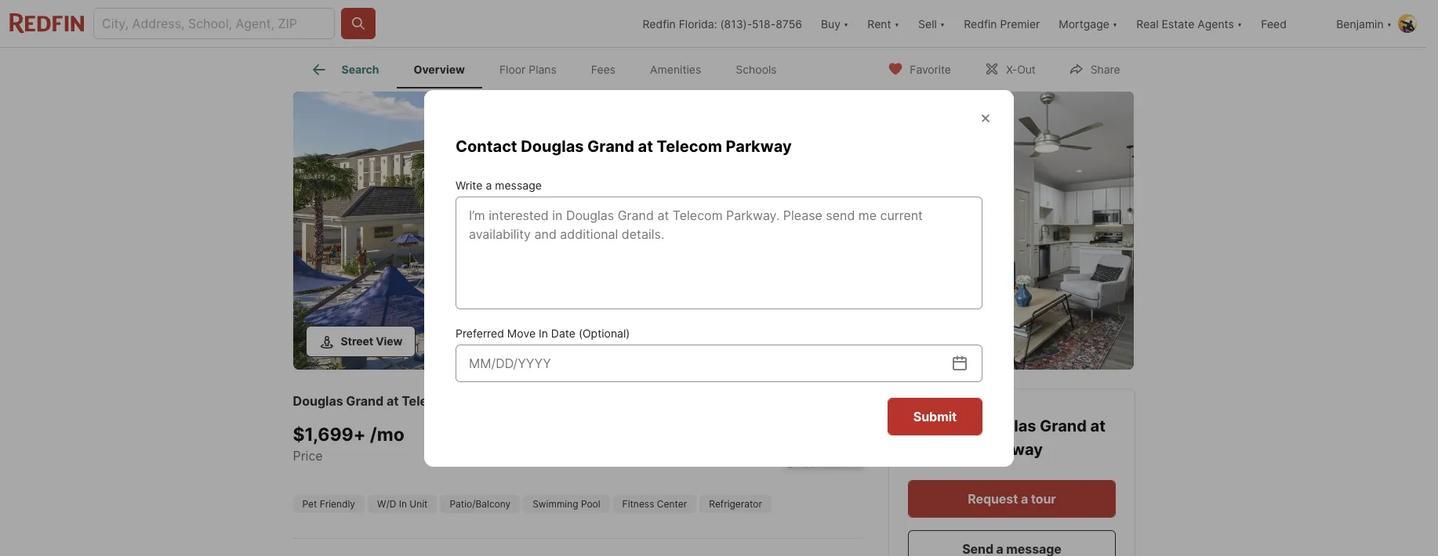 Task type: describe. For each thing, give the bounding box(es) containing it.
fitness
[[622, 499, 654, 510]]

pet
[[302, 499, 317, 510]]

move
[[507, 327, 536, 340]]

1 vertical spatial at
[[387, 394, 399, 409]]

0 horizontal spatial douglas grand at telecom parkway
[[293, 394, 509, 409]]

w/d
[[377, 499, 396, 510]]

view
[[376, 335, 402, 348]]

schools
[[736, 63, 777, 76]]

518-
[[752, 17, 776, 30]]

parkway inside douglas grand at telecom parkway
[[977, 441, 1042, 459]]

8756
[[776, 17, 802, 30]]

contact douglas grand at telecom parkway
[[456, 137, 792, 156]]

contact for contact douglas grand at telecom parkway
[[456, 137, 517, 156]]

$1,699+ /mo price
[[293, 424, 404, 464]]

feed
[[1261, 17, 1287, 30]]

preferred
[[456, 327, 504, 340]]

message
[[495, 178, 542, 192]]

overview tab
[[396, 51, 482, 89]]

2 image image from the left
[[888, 92, 1133, 370]]

request
[[967, 492, 1018, 507]]

redfin for redfin premier
[[964, 17, 997, 30]]

fees
[[591, 63, 616, 76]]

redfin for redfin florida: (813)-518-8756
[[643, 17, 676, 30]]

1 vertical spatial in
[[399, 499, 407, 510]]

/mo
[[370, 424, 404, 446]]

fitness center
[[622, 499, 687, 510]]

center
[[657, 499, 687, 510]]

write a message
[[456, 178, 542, 192]]

City, Address, School, Agent, ZIP search field
[[93, 8, 335, 39]]

pool
[[581, 499, 600, 510]]

grand inside contact douglas grand at telecom parkway dialog
[[587, 137, 634, 156]]

favorite button
[[875, 52, 964, 84]]

map entry image
[[785, 390, 863, 468]]

I'm interested in Douglas Grand at Telecom Parkway. Please send me current availability and additional details. text field
[[469, 206, 969, 300]]

1 image image from the left
[[293, 92, 882, 370]]

share
[[1091, 62, 1120, 76]]

submit search image
[[350, 16, 366, 31]]

contact for contact
[[908, 417, 973, 436]]

street view
[[341, 335, 402, 348]]

pet friendly
[[302, 499, 355, 510]]

refrigerator
[[709, 499, 762, 510]]

w/d in unit
[[377, 499, 428, 510]]

(813)-
[[720, 17, 752, 30]]

x-out button
[[971, 52, 1049, 84]]

1 vertical spatial douglas grand at telecom parkway
[[908, 417, 1105, 459]]

redfin premier
[[964, 17, 1040, 30]]

user photo image
[[1398, 14, 1417, 33]]

preferred move in date (optional)
[[456, 327, 630, 340]]

at inside douglas grand at telecom parkway
[[1090, 417, 1105, 436]]

amenities
[[650, 63, 701, 76]]

street
[[341, 335, 373, 348]]

florida:
[[679, 17, 717, 30]]



Task type: locate. For each thing, give the bounding box(es) containing it.
price
[[293, 448, 323, 464]]

telecom down submit
[[908, 441, 973, 459]]

premier
[[1000, 17, 1040, 30]]

at inside dialog
[[638, 137, 653, 156]]

1 horizontal spatial redfin
[[964, 17, 997, 30]]

a
[[486, 178, 492, 192], [1020, 492, 1028, 507]]

tab list
[[293, 48, 807, 89]]

1 horizontal spatial grand
[[587, 137, 634, 156]]

2 horizontal spatial grand
[[1039, 417, 1086, 436]]

douglas inside dialog
[[521, 137, 584, 156]]

0 horizontal spatial douglas
[[293, 394, 343, 409]]

0 vertical spatial contact
[[456, 137, 517, 156]]

1 horizontal spatial parkway
[[726, 137, 792, 156]]

grand up '/mo'
[[346, 394, 384, 409]]

2 vertical spatial grand
[[1039, 417, 1086, 436]]

0 vertical spatial grand
[[587, 137, 634, 156]]

at
[[638, 137, 653, 156], [387, 394, 399, 409], [1090, 417, 1105, 436]]

floor plans tab
[[482, 51, 574, 89]]

a for write
[[486, 178, 492, 192]]

1 vertical spatial contact
[[908, 417, 973, 436]]

x-out
[[1006, 62, 1036, 76]]

0 horizontal spatial a
[[486, 178, 492, 192]]

contact inside dialog
[[456, 137, 517, 156]]

0 horizontal spatial parkway
[[457, 394, 509, 409]]

parkway up request a tour
[[977, 441, 1042, 459]]

1 vertical spatial parkway
[[457, 394, 509, 409]]

tab list containing search
[[293, 48, 807, 89]]

1 horizontal spatial douglas
[[521, 137, 584, 156]]

1 horizontal spatial in
[[539, 327, 548, 340]]

search link
[[310, 60, 379, 79]]

0 vertical spatial a
[[486, 178, 492, 192]]

redfin inside button
[[964, 17, 997, 30]]

1 horizontal spatial contact
[[908, 417, 973, 436]]

2 horizontal spatial telecom
[[908, 441, 973, 459]]

0 vertical spatial douglas grand at telecom parkway
[[293, 394, 509, 409]]

1 horizontal spatial telecom
[[657, 137, 722, 156]]

plans
[[529, 63, 557, 76]]

redfin premier button
[[954, 0, 1049, 47]]

2 vertical spatial parkway
[[977, 441, 1042, 459]]

a left tour
[[1020, 492, 1028, 507]]

1 redfin from the left
[[643, 17, 676, 30]]

request a tour
[[967, 492, 1056, 507]]

2 vertical spatial at
[[1090, 417, 1105, 436]]

1 vertical spatial a
[[1020, 492, 1028, 507]]

contact douglas grand at telecom parkway dialog
[[424, 90, 1014, 467]]

0 horizontal spatial at
[[387, 394, 399, 409]]

0 horizontal spatial grand
[[346, 394, 384, 409]]

patio/balcony
[[450, 499, 511, 510]]

parkway down preferred at the bottom left of the page
[[457, 394, 509, 409]]

$1,699+
[[293, 424, 366, 446]]

redfin left premier
[[964, 17, 997, 30]]

telecom up '/mo'
[[402, 394, 454, 409]]

0 vertical spatial at
[[638, 137, 653, 156]]

2 horizontal spatial douglas
[[973, 417, 1036, 436]]

1 vertical spatial grand
[[346, 394, 384, 409]]

friendly
[[320, 499, 355, 510]]

1 vertical spatial douglas
[[293, 394, 343, 409]]

write
[[456, 178, 483, 192]]

a inside contact douglas grand at telecom parkway dialog
[[486, 178, 492, 192]]

grand up tour
[[1039, 417, 1086, 436]]

telecom down amenities tab
[[657, 137, 722, 156]]

telecom inside contact douglas grand at telecom parkway dialog
[[657, 137, 722, 156]]

schools tab
[[718, 51, 794, 89]]

grand down fees tab
[[587, 137, 634, 156]]

floor
[[499, 63, 526, 76]]

swimming pool
[[533, 499, 600, 510]]

2 redfin from the left
[[964, 17, 997, 30]]

x-
[[1006, 62, 1017, 76]]

0 horizontal spatial redfin
[[643, 17, 676, 30]]

street view button
[[305, 326, 416, 358]]

douglas inside douglas grand at telecom parkway
[[973, 417, 1036, 436]]

1 horizontal spatial at
[[638, 137, 653, 156]]

2 vertical spatial douglas
[[973, 417, 1036, 436]]

date
[[551, 327, 575, 340]]

1 horizontal spatial a
[[1020, 492, 1028, 507]]

2 horizontal spatial parkway
[[977, 441, 1042, 459]]

douglas grand at telecom parkway
[[293, 394, 509, 409], [908, 417, 1105, 459]]

douglas
[[521, 137, 584, 156], [293, 394, 343, 409], [973, 417, 1036, 436]]

Preferred Move In Date (Optional) text field
[[469, 354, 950, 373]]

2 horizontal spatial at
[[1090, 417, 1105, 436]]

parkway
[[726, 137, 792, 156], [457, 394, 509, 409], [977, 441, 1042, 459]]

parkway inside dialog
[[726, 137, 792, 156]]

douglas grand at telecom parkway up '/mo'
[[293, 394, 509, 409]]

favorite
[[910, 62, 951, 76]]

a inside request a tour button
[[1020, 492, 1028, 507]]

redfin florida: (813)-518-8756
[[643, 17, 802, 30]]

0 vertical spatial telecom
[[657, 137, 722, 156]]

unit
[[410, 499, 428, 510]]

out
[[1017, 62, 1036, 76]]

douglas up message
[[521, 137, 584, 156]]

redfin left the florida:
[[643, 17, 676, 30]]

swimming
[[533, 499, 578, 510]]

request a tour button
[[908, 481, 1115, 518]]

in inside contact douglas grand at telecom parkway dialog
[[539, 327, 548, 340]]

0 vertical spatial douglas
[[521, 137, 584, 156]]

in left unit
[[399, 499, 407, 510]]

in left date
[[539, 327, 548, 340]]

feed button
[[1252, 0, 1327, 47]]

0 vertical spatial parkway
[[726, 137, 792, 156]]

douglas right submit
[[973, 417, 1036, 436]]

tour
[[1030, 492, 1056, 507]]

contact
[[456, 137, 517, 156], [908, 417, 973, 436]]

0 horizontal spatial in
[[399, 499, 407, 510]]

overview
[[414, 63, 465, 76]]

2 vertical spatial telecom
[[908, 441, 973, 459]]

in
[[539, 327, 548, 340], [399, 499, 407, 510]]

fees tab
[[574, 51, 633, 89]]

image image
[[293, 92, 882, 370], [888, 92, 1133, 370]]

search
[[341, 63, 379, 76]]

0 horizontal spatial image image
[[293, 92, 882, 370]]

0 horizontal spatial contact
[[456, 137, 517, 156]]

1 horizontal spatial image image
[[888, 92, 1133, 370]]

douglas up $1,699+
[[293, 394, 343, 409]]

douglas grand at telecom parkway up request a tour button
[[908, 417, 1105, 459]]

(optional)
[[579, 327, 630, 340]]

1 horizontal spatial douglas grand at telecom parkway
[[908, 417, 1105, 459]]

parkway down schools tab
[[726, 137, 792, 156]]

redfin
[[643, 17, 676, 30], [964, 17, 997, 30]]

1 vertical spatial telecom
[[402, 394, 454, 409]]

0 horizontal spatial telecom
[[402, 394, 454, 409]]

telecom
[[657, 137, 722, 156], [402, 394, 454, 409], [908, 441, 973, 459]]

grand
[[587, 137, 634, 156], [346, 394, 384, 409], [1039, 417, 1086, 436]]

share button
[[1055, 52, 1133, 84]]

0 vertical spatial in
[[539, 327, 548, 340]]

floor plans
[[499, 63, 557, 76]]

submit button
[[887, 398, 982, 436]]

a for request
[[1020, 492, 1028, 507]]

submit
[[913, 409, 957, 425]]

a right the 'write'
[[486, 178, 492, 192]]

amenities tab
[[633, 51, 718, 89]]



Task type: vqa. For each thing, say whether or not it's contained in the screenshot.
the "Preferred Move In Date (Optional)"
yes



